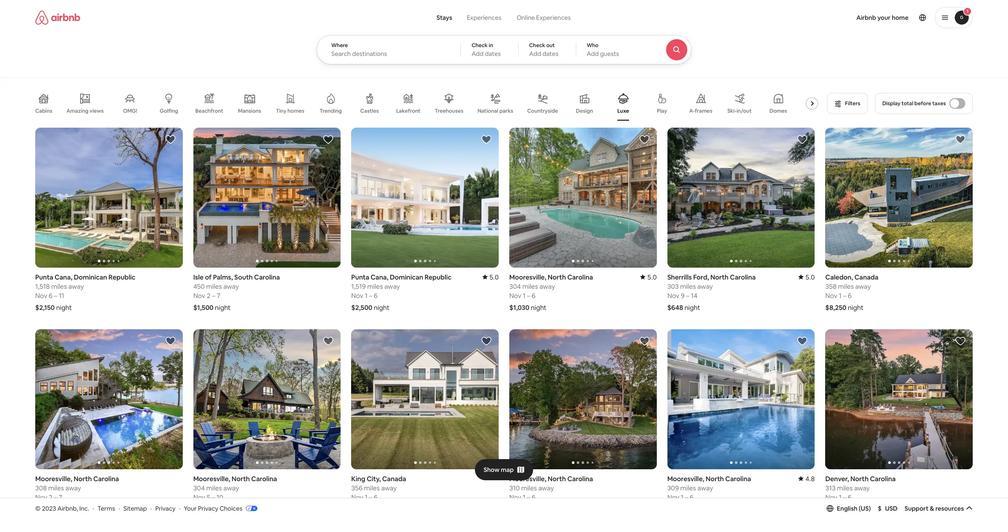 Task type: locate. For each thing, give the bounding box(es) containing it.
punta up 1,518
[[35, 273, 53, 282]]

terms · sitemap · privacy
[[98, 505, 176, 513]]

nov inside denver, north carolina 313 miles away nov 1 – 6 $1,402 night
[[825, 493, 838, 502]]

night inside the isle of palms, south carolina 450 miles away nov 2 – 7 $1,500 night
[[215, 304, 231, 312]]

add to wishlist: punta cana, dominican republic image for 1,518 miles away
[[165, 134, 176, 145]]

cana, for 6
[[371, 273, 388, 282]]

mooresville, north carolina 308 miles away nov 2 – 7 $954 night
[[35, 475, 119, 514]]

away inside the isle of palms, south carolina 450 miles away nov 2 – 7 $1,500 night
[[223, 282, 239, 291]]

canada inside the caledon, canada 358 miles away nov 1 – 6 $8,250 night
[[855, 273, 879, 282]]

$2,500
[[351, 304, 372, 312]]

0 horizontal spatial add to wishlist: punta cana, dominican republic image
[[165, 134, 176, 145]]

away inside mooresville, north carolina 308 miles away nov 2 – 7 $954 night
[[65, 484, 81, 493]]

privacy link
[[155, 505, 176, 513]]

304 inside mooresville, north carolina 304 miles away nov 1 – 6 $1,030 night
[[509, 282, 521, 291]]

nov down 358 at the right
[[825, 292, 838, 300]]

amazing
[[66, 107, 88, 114]]

usd
[[885, 505, 898, 513]]

miles down caledon,
[[838, 282, 854, 291]]

add down online experiences at top
[[529, 50, 541, 58]]

0 horizontal spatial republic
[[109, 273, 136, 282]]

nov inside mooresville, north carolina 304 miles away nov 1 – 6 $1,030 night
[[509, 292, 521, 300]]

punta inside punta cana, dominican republic 1,519 miles away nov 1 – 6 $2,500 night
[[351, 273, 369, 282]]

0 vertical spatial 2
[[207, 292, 210, 300]]

king
[[351, 475, 365, 483]]

0 horizontal spatial check
[[472, 42, 488, 49]]

mooresville, inside "mooresville, north carolina 309 miles away nov 1 – 6"
[[667, 475, 704, 483]]

1 inside 1 dropdown button
[[967, 8, 969, 14]]

profile element
[[592, 0, 973, 35]]

experiences inside "online experiences" link
[[536, 14, 571, 22]]

cana, up $2,500
[[371, 273, 388, 282]]

nov down 1,519
[[351, 292, 363, 300]]

$720
[[193, 505, 209, 514]]

miles up 9
[[680, 282, 696, 291]]

5.0 out of 5 average rating image
[[640, 273, 657, 282], [798, 273, 815, 282]]

309
[[667, 484, 679, 493]]

1 horizontal spatial dominican
[[390, 273, 423, 282]]

king city, canada 356 miles away nov 1 – 6
[[351, 475, 406, 502]]

your privacy choices link
[[184, 505, 257, 513]]

304 up $720
[[193, 484, 205, 493]]

1 horizontal spatial add to wishlist: punta cana, dominican republic image
[[481, 134, 492, 145]]

add down who
[[587, 50, 599, 58]]

miles down of at bottom left
[[206, 282, 222, 291]]

1 inside mooresville, north carolina 304 miles away nov 1 – 6 $1,030 night
[[523, 292, 526, 300]]

miles inside "mooresville, north carolina 309 miles away nov 1 – 6"
[[680, 484, 696, 493]]

1 vertical spatial 7
[[59, 493, 62, 502]]

miles inside punta cana, dominican republic 1,519 miles away nov 1 – 6 $2,500 night
[[367, 282, 383, 291]]

add to wishlist: mooresville, north carolina image for 310 miles away
[[639, 336, 650, 347]]

mooresville, up the $1,030 on the right of the page
[[509, 273, 546, 282]]

group for $1,030
[[509, 128, 657, 268]]

1 inside the caledon, canada 358 miles away nov 1 – 6 $8,250 night
[[839, 292, 842, 300]]

carolina inside mooresville, north carolina 304 miles away nov 1 – 6 $1,030 night
[[567, 273, 593, 282]]

2 horizontal spatial add to wishlist: mooresville, north carolina image
[[797, 336, 808, 347]]

add to wishlist: mooresville, north carolina image for 304 miles away
[[639, 134, 650, 145]]

1 horizontal spatial check
[[529, 42, 545, 49]]

out
[[546, 42, 555, 49]]

north inside mooresville, north carolina 310 miles away nov 1 – 6
[[548, 475, 566, 483]]

0 horizontal spatial 7
[[59, 493, 62, 502]]

punta for 1,518
[[35, 273, 53, 282]]

cana, inside punta cana, dominican republic 1,518 miles away nov 6 – 11 $2,150 night
[[55, 273, 72, 282]]

mooresville, north carolina 309 miles away nov 1 – 6
[[667, 475, 751, 502]]

303
[[667, 282, 679, 291]]

1
[[967, 8, 969, 14], [523, 292, 526, 300], [365, 292, 368, 300], [839, 292, 842, 300], [523, 493, 526, 502], [365, 493, 368, 502], [681, 493, 684, 502], [839, 493, 842, 502]]

nov up the $1,030 on the right of the page
[[509, 292, 521, 300]]

2 up 2023
[[49, 493, 52, 502]]

your
[[184, 505, 197, 513]]

luxe
[[617, 108, 629, 115]]

canada inside king city, canada 356 miles away nov 1 – 6
[[382, 475, 406, 483]]

1 vertical spatial canada
[[382, 475, 406, 483]]

mooresville, up 309 at right
[[667, 475, 704, 483]]

2 add to wishlist: punta cana, dominican republic image from the left
[[481, 134, 492, 145]]

cana,
[[55, 273, 72, 282], [371, 273, 388, 282]]

miles up the $1,030 on the right of the page
[[522, 282, 538, 291]]

mooresville, up 5
[[193, 475, 230, 483]]

group for $648
[[667, 128, 815, 268]]

carolina inside sherrills ford, north carolina 303 miles away nov 9 – 14 $648 night
[[730, 273, 756, 282]]

1 vertical spatial 304
[[193, 484, 205, 493]]

your privacy choices
[[184, 505, 242, 513]]

national parks
[[478, 107, 513, 114]]

7 up © 2023 airbnb, inc. ·
[[59, 493, 62, 502]]

nov inside the isle of palms, south carolina 450 miles away nov 2 – 7 $1,500 night
[[193, 292, 205, 300]]

nov down 309 at right
[[667, 493, 679, 502]]

6 inside denver, north carolina 313 miles away nov 1 – 6 $1,402 night
[[848, 493, 852, 502]]

sitemap link
[[123, 505, 147, 513]]

none search field containing stays
[[317, 0, 716, 64]]

1 horizontal spatial republic
[[425, 273, 452, 282]]

0 horizontal spatial 5.0 out of 5 average rating image
[[640, 273, 657, 282]]

support & resources button
[[905, 505, 973, 513]]

north for denver, north carolina 313 miles away nov 1 – 6 $1,402 night
[[851, 475, 869, 483]]

$
[[878, 505, 882, 513]]

dates inside "check out add dates"
[[543, 50, 558, 58]]

mooresville, inside mooresville, north carolina 304 miles away nov 1 – 6 $1,030 night
[[509, 273, 546, 282]]

2 check from the left
[[529, 42, 545, 49]]

· left your
[[179, 505, 180, 513]]

0 horizontal spatial add to wishlist: mooresville, north carolina image
[[165, 336, 176, 347]]

check left 'out'
[[529, 42, 545, 49]]

1 horizontal spatial 2
[[207, 292, 210, 300]]

5.0 out of 5 average rating image for mooresville, north carolina 304 miles away nov 1 – 6 $1,030 night
[[640, 273, 657, 282]]

north inside "mooresville, north carolina 309 miles away nov 1 – 6"
[[706, 475, 724, 483]]

mooresville, inside mooresville, north carolina 308 miles away nov 2 – 7 $954 night
[[35, 475, 72, 483]]

dominican inside punta cana, dominican republic 1,519 miles away nov 1 – 6 $2,500 night
[[390, 273, 423, 282]]

0 horizontal spatial canada
[[382, 475, 406, 483]]

1 horizontal spatial 5.0
[[647, 273, 657, 282]]

dates
[[485, 50, 501, 58], [543, 50, 558, 58]]

display total before taxes button
[[875, 93, 973, 114]]

group for $8,250
[[825, 128, 973, 268]]

2 dates from the left
[[543, 50, 558, 58]]

5.0 out of 5 average rating image left sherrills
[[640, 273, 657, 282]]

mooresville, inside mooresville, north carolina 304 miles away nov 5 – 10 $720 night
[[193, 475, 230, 483]]

1 5.0 from the left
[[647, 273, 657, 282]]

$1,402
[[825, 505, 846, 514]]

1 vertical spatial add to wishlist: mooresville, north carolina image
[[639, 336, 650, 347]]

$954
[[35, 505, 51, 514]]

experiences inside button
[[467, 14, 501, 22]]

2 up '$1,500'
[[207, 292, 210, 300]]

1 experiences from the left
[[467, 14, 501, 22]]

parks
[[499, 107, 513, 114]]

terms link
[[98, 505, 115, 513]]

304 up the $1,030 on the right of the page
[[509, 282, 521, 291]]

privacy left your
[[155, 505, 176, 513]]

– inside the caledon, canada 358 miles away nov 1 – 6 $8,250 night
[[843, 292, 846, 300]]

0 horizontal spatial experiences
[[467, 14, 501, 22]]

carolina inside mooresville, north carolina 310 miles away nov 1 – 6
[[567, 475, 593, 483]]

dates for check in add dates
[[485, 50, 501, 58]]

2 horizontal spatial 5.0
[[806, 273, 815, 282]]

·
[[93, 505, 94, 513], [119, 505, 120, 513], [150, 505, 152, 513], [179, 505, 180, 513]]

· right inc. on the left of the page
[[93, 505, 94, 513]]

carolina for mooresville, north carolina 308 miles away nov 2 – 7 $954 night
[[93, 475, 119, 483]]

2 inside the isle of palms, south carolina 450 miles away nov 2 – 7 $1,500 night
[[207, 292, 210, 300]]

add to wishlist: mooresville, north carolina image for mooresville, north carolina 309 miles away nov 1 – 6
[[797, 336, 808, 347]]

1 horizontal spatial canada
[[855, 273, 879, 282]]

nov down 308
[[35, 493, 47, 502]]

1 vertical spatial 2
[[49, 493, 52, 502]]

2023
[[42, 505, 56, 513]]

nov down 1,518
[[35, 292, 47, 300]]

online experiences link
[[509, 9, 579, 26]]

nov inside punta cana, dominican republic 1,518 miles away nov 6 – 11 $2,150 night
[[35, 292, 47, 300]]

stays button
[[430, 9, 459, 26]]

check out add dates
[[529, 42, 558, 58]]

3 add to wishlist: mooresville, north carolina image from the left
[[797, 336, 808, 347]]

experiences
[[467, 14, 501, 22], [536, 14, 571, 22]]

1 cana, from the left
[[55, 273, 72, 282]]

who add guests
[[587, 42, 619, 58]]

canada right caledon,
[[855, 273, 879, 282]]

3 add from the left
[[587, 50, 599, 58]]

dates down in
[[485, 50, 501, 58]]

frames
[[695, 108, 712, 115]]

dominican for 11
[[74, 273, 107, 282]]

1 horizontal spatial add to wishlist: mooresville, north carolina image
[[323, 336, 334, 347]]

6
[[49, 292, 53, 300], [532, 292, 536, 300], [374, 292, 378, 300], [848, 292, 852, 300], [532, 493, 536, 502], [374, 493, 378, 502], [690, 493, 694, 502], [848, 493, 852, 502]]

nov down 313
[[825, 493, 838, 502]]

2 punta from the left
[[351, 273, 369, 282]]

group for $720
[[193, 330, 341, 470]]

6 inside king city, canada 356 miles away nov 1 – 6
[[374, 493, 378, 502]]

0 vertical spatial 304
[[509, 282, 521, 291]]

add to wishlist: punta cana, dominican republic image down golfing
[[165, 134, 176, 145]]

north
[[548, 273, 566, 282], [711, 273, 729, 282], [74, 475, 92, 483], [548, 475, 566, 483], [232, 475, 250, 483], [706, 475, 724, 483], [851, 475, 869, 483]]

1 add to wishlist: punta cana, dominican republic image from the left
[[165, 134, 176, 145]]

miles down "denver,"
[[837, 484, 853, 493]]

mooresville, up 310
[[509, 475, 546, 483]]

· left privacy link
[[150, 505, 152, 513]]

1 inside "mooresville, north carolina 309 miles away nov 1 – 6"
[[681, 493, 684, 502]]

2 horizontal spatial add
[[587, 50, 599, 58]]

cana, up 11
[[55, 273, 72, 282]]

1 add to wishlist: mooresville, north carolina image from the top
[[639, 134, 650, 145]]

punta
[[35, 273, 53, 282], [351, 273, 369, 282]]

0 horizontal spatial cana,
[[55, 273, 72, 282]]

0 horizontal spatial 5.0
[[489, 273, 499, 282]]

add to wishlist: mooresville, north carolina image
[[165, 336, 176, 347], [323, 336, 334, 347], [797, 336, 808, 347]]

2 republic from the left
[[425, 273, 452, 282]]

5.0 for mooresville, north carolina 304 miles away nov 1 – 6 $1,030 night
[[647, 273, 657, 282]]

2 experiences from the left
[[536, 14, 571, 22]]

miles up 5
[[206, 484, 222, 493]]

2 5.0 from the left
[[489, 273, 499, 282]]

1 horizontal spatial experiences
[[536, 14, 571, 22]]

carolina for mooresville, north carolina 304 miles away nov 5 – 10 $720 night
[[251, 475, 277, 483]]

dates down 'out'
[[543, 50, 558, 58]]

2 dominican from the left
[[390, 273, 423, 282]]

0 horizontal spatial privacy
[[155, 505, 176, 513]]

mooresville, for mooresville, north carolina 304 miles away nov 1 – 6 $1,030 night
[[509, 273, 546, 282]]

1 add from the left
[[472, 50, 484, 58]]

check
[[472, 42, 488, 49], [529, 42, 545, 49]]

lakefront
[[396, 108, 420, 115]]

north for mooresville, north carolina 310 miles away nov 1 – 6
[[548, 475, 566, 483]]

of
[[205, 273, 212, 282]]

miles up 11
[[51, 282, 67, 291]]

add inside check in add dates
[[472, 50, 484, 58]]

group for $954
[[35, 330, 183, 470]]

304
[[509, 282, 521, 291], [193, 484, 205, 493]]

where
[[331, 42, 348, 49]]

mooresville, for mooresville, north carolina 310 miles away nov 1 – 6
[[509, 475, 546, 483]]

0 horizontal spatial add
[[472, 50, 484, 58]]

1 horizontal spatial dates
[[543, 50, 558, 58]]

1 horizontal spatial privacy
[[198, 505, 218, 513]]

away inside punta cana, dominican republic 1,519 miles away nov 1 – 6 $2,500 night
[[384, 282, 400, 291]]

304 for 5
[[193, 484, 205, 493]]

– inside the isle of palms, south carolina 450 miles away nov 2 – 7 $1,500 night
[[212, 292, 215, 300]]

mooresville, inside mooresville, north carolina 310 miles away nov 1 – 6
[[509, 475, 546, 483]]

6 inside the caledon, canada 358 miles away nov 1 – 6 $8,250 night
[[848, 292, 852, 300]]

total
[[902, 100, 913, 107]]

group for $2,500
[[351, 128, 499, 268]]

group for $2,150
[[35, 128, 183, 268]]

– inside denver, north carolina 313 miles away nov 1 – 6 $1,402 night
[[843, 493, 846, 502]]

0 vertical spatial 7
[[217, 292, 220, 300]]

$2,150
[[35, 304, 55, 312]]

1 5.0 out of 5 average rating image from the left
[[640, 273, 657, 282]]

1 check from the left
[[472, 42, 488, 49]]

carolina for denver, north carolina 313 miles away nov 1 – 6 $1,402 night
[[870, 475, 896, 483]]

2 add from the left
[[529, 50, 541, 58]]

canada right city,
[[382, 475, 406, 483]]

nov down the 450
[[193, 292, 205, 300]]

dominican inside punta cana, dominican republic 1,518 miles away nov 6 – 11 $2,150 night
[[74, 273, 107, 282]]

check left in
[[472, 42, 488, 49]]

carolina inside the isle of palms, south carolina 450 miles away nov 2 – 7 $1,500 night
[[254, 273, 280, 282]]

your
[[878, 14, 891, 22]]

add for check in add dates
[[472, 50, 484, 58]]

– inside mooresville, north carolina 304 miles away nov 1 – 6 $1,030 night
[[527, 292, 530, 300]]

night inside mooresville, north carolina 304 miles away nov 1 – 6 $1,030 night
[[531, 304, 547, 312]]

nov down 310
[[509, 493, 521, 502]]

©
[[35, 505, 41, 513]]

group
[[35, 86, 830, 121], [35, 128, 183, 268], [193, 128, 341, 268], [351, 128, 499, 268], [509, 128, 657, 268], [667, 128, 815, 268], [825, 128, 973, 268], [35, 330, 183, 470], [193, 330, 341, 470], [351, 330, 499, 470], [509, 330, 657, 470], [667, 330, 815, 470], [825, 330, 973, 470]]

carolina inside mooresville, north carolina 308 miles away nov 2 – 7 $954 night
[[93, 475, 119, 483]]

miles inside punta cana, dominican republic 1,518 miles away nov 6 – 11 $2,150 night
[[51, 282, 67, 291]]

(us)
[[859, 505, 871, 513]]

experiences right online
[[536, 14, 571, 22]]

castles
[[360, 108, 379, 115]]

miles right 308
[[48, 484, 64, 493]]

None search field
[[317, 0, 716, 64]]

1 horizontal spatial add
[[529, 50, 541, 58]]

1 horizontal spatial punta
[[351, 273, 369, 282]]

night
[[56, 304, 72, 312], [531, 304, 547, 312], [215, 304, 231, 312], [374, 304, 390, 312], [685, 304, 700, 312], [848, 304, 864, 312], [52, 505, 68, 514], [210, 505, 226, 514], [847, 505, 863, 514]]

0 horizontal spatial 2
[[49, 493, 52, 502]]

nov left 5
[[193, 493, 205, 502]]

night inside sherrills ford, north carolina 303 miles away nov 9 – 14 $648 night
[[685, 304, 700, 312]]

2 cana, from the left
[[371, 273, 388, 282]]

2 add to wishlist: mooresville, north carolina image from the left
[[323, 336, 334, 347]]

· right the terms link
[[119, 505, 120, 513]]

miles down city,
[[364, 484, 380, 493]]

1 horizontal spatial cana,
[[371, 273, 388, 282]]

– inside punta cana, dominican republic 1,519 miles away nov 1 – 6 $2,500 night
[[369, 292, 372, 300]]

4.8
[[806, 475, 815, 483]]

0 horizontal spatial dates
[[485, 50, 501, 58]]

0 horizontal spatial 304
[[193, 484, 205, 493]]

north for mooresville, north carolina 304 miles away nov 1 – 6 $1,030 night
[[548, 273, 566, 282]]

cana, inside punta cana, dominican republic 1,519 miles away nov 1 – 6 $2,500 night
[[371, 273, 388, 282]]

10
[[217, 493, 223, 502]]

miles right 309 at right
[[680, 484, 696, 493]]

add to wishlist: punta cana, dominican republic image
[[165, 134, 176, 145], [481, 134, 492, 145]]

dates inside check in add dates
[[485, 50, 501, 58]]

– inside "mooresville, north carolina 309 miles away nov 1 – 6"
[[685, 493, 688, 502]]

privacy
[[155, 505, 176, 513], [198, 505, 218, 513]]

add down "experiences" button
[[472, 50, 484, 58]]

north inside mooresville, north carolina 304 miles away nov 5 – 10 $720 night
[[232, 475, 250, 483]]

check inside "check out add dates"
[[529, 42, 545, 49]]

away inside denver, north carolina 313 miles away nov 1 – 6 $1,402 night
[[854, 484, 870, 493]]

north inside mooresville, north carolina 304 miles away nov 1 – 6 $1,030 night
[[548, 273, 566, 282]]

0 vertical spatial canada
[[855, 273, 879, 282]]

denver,
[[825, 475, 849, 483]]

north for mooresville, north carolina 308 miles away nov 2 – 7 $954 night
[[74, 475, 92, 483]]

7 down palms,
[[217, 292, 220, 300]]

nov down 303
[[667, 292, 679, 300]]

check in add dates
[[472, 42, 501, 58]]

1 add to wishlist: mooresville, north carolina image from the left
[[165, 336, 176, 347]]

dominican
[[74, 273, 107, 282], [390, 273, 423, 282]]

– inside mooresville, north carolina 308 miles away nov 2 – 7 $954 night
[[54, 493, 57, 502]]

304 for 1
[[509, 282, 521, 291]]

0 vertical spatial add to wishlist: mooresville, north carolina image
[[639, 134, 650, 145]]

trending
[[320, 108, 342, 115]]

0 horizontal spatial dominican
[[74, 273, 107, 282]]

1 horizontal spatial 7
[[217, 292, 220, 300]]

2 add to wishlist: mooresville, north carolina image from the top
[[639, 336, 650, 347]]

night inside denver, north carolina 313 miles away nov 1 – 6 $1,402 night
[[847, 505, 863, 514]]

5.0 out of 5 average rating image left caledon,
[[798, 273, 815, 282]]

add to wishlist: punta cana, dominican republic image down national
[[481, 134, 492, 145]]

1,518
[[35, 282, 50, 291]]

1 punta from the left
[[35, 273, 53, 282]]

english
[[837, 505, 858, 513]]

nov down 356
[[351, 493, 363, 502]]

miles right 1,519
[[367, 282, 383, 291]]

1 republic from the left
[[109, 273, 136, 282]]

1 horizontal spatial 5.0 out of 5 average rating image
[[798, 273, 815, 282]]

miles right 310
[[521, 484, 537, 493]]

nov
[[35, 292, 47, 300], [509, 292, 521, 300], [193, 292, 205, 300], [351, 292, 363, 300], [667, 292, 679, 300], [825, 292, 838, 300], [35, 493, 47, 502], [509, 493, 521, 502], [193, 493, 205, 502], [351, 493, 363, 502], [667, 493, 679, 502], [825, 493, 838, 502]]

1 horizontal spatial 304
[[509, 282, 521, 291]]

in
[[489, 42, 493, 49]]

add inside who add guests
[[587, 50, 599, 58]]

add to wishlist: sherrills ford, north carolina image
[[797, 134, 808, 145]]

miles inside sherrills ford, north carolina 303 miles away nov 9 – 14 $648 night
[[680, 282, 696, 291]]

nov inside mooresville, north carolina 310 miles away nov 1 – 6
[[509, 493, 521, 502]]

mooresville, for mooresville, north carolina 304 miles away nov 5 – 10 $720 night
[[193, 475, 230, 483]]

mooresville, up 308
[[35, 475, 72, 483]]

republic inside punta cana, dominican republic 1,519 miles away nov 1 – 6 $2,500 night
[[425, 273, 452, 282]]

1 dates from the left
[[485, 50, 501, 58]]

tiny homes
[[276, 108, 304, 115]]

add to wishlist: mooresville, north carolina image
[[639, 134, 650, 145], [639, 336, 650, 347]]

add inside "check out add dates"
[[529, 50, 541, 58]]

2 privacy from the left
[[198, 505, 218, 513]]

2 5.0 out of 5 average rating image from the left
[[798, 273, 815, 282]]

privacy down 5
[[198, 505, 218, 513]]

0 horizontal spatial punta
[[35, 273, 53, 282]]

1 dominican from the left
[[74, 273, 107, 282]]

7 inside mooresville, north carolina 308 miles away nov 2 – 7 $954 night
[[59, 493, 62, 502]]

check for check in add dates
[[472, 42, 488, 49]]

carolina inside denver, north carolina 313 miles away nov 1 – 6 $1,402 night
[[870, 475, 896, 483]]

check inside check in add dates
[[472, 42, 488, 49]]

punta up 1,519
[[351, 273, 369, 282]]

ford,
[[693, 273, 709, 282]]

miles inside denver, north carolina 313 miles away nov 1 – 6 $1,402 night
[[837, 484, 853, 493]]

3 5.0 from the left
[[806, 273, 815, 282]]

experiences up in
[[467, 14, 501, 22]]

away inside mooresville, north carolina 304 miles away nov 5 – 10 $720 night
[[223, 484, 239, 493]]



Task type: vqa. For each thing, say whether or not it's contained in the screenshot.
Lake
no



Task type: describe. For each thing, give the bounding box(es) containing it.
add to wishlist: isle of palms, south carolina image
[[323, 134, 334, 145]]

online experiences
[[517, 14, 571, 22]]

nov inside mooresville, north carolina 304 miles away nov 5 – 10 $720 night
[[193, 493, 205, 502]]

omg!
[[123, 108, 137, 115]]

a-frames
[[689, 108, 712, 115]]

carolina for mooresville, north carolina 309 miles away nov 1 – 6
[[725, 475, 751, 483]]

north inside sherrills ford, north carolina 303 miles away nov 9 – 14 $648 night
[[711, 273, 729, 282]]

away inside king city, canada 356 miles away nov 1 – 6
[[381, 484, 397, 493]]

sherrills ford, north carolina 303 miles away nov 9 – 14 $648 night
[[667, 273, 756, 312]]

airbnb
[[856, 14, 876, 22]]

nov inside punta cana, dominican republic 1,519 miles away nov 1 – 6 $2,500 night
[[351, 292, 363, 300]]

ski-in/out
[[728, 108, 752, 115]]

5.0 for punta cana, dominican republic 1,519 miles away nov 1 – 6 $2,500 night
[[489, 273, 499, 282]]

add to wishlist: punta cana, dominican republic image for 1,519 miles away
[[481, 134, 492, 145]]

9
[[681, 292, 685, 300]]

6 inside mooresville, north carolina 304 miles away nov 1 – 6 $1,030 night
[[532, 292, 536, 300]]

sitemap
[[123, 505, 147, 513]]

miles inside mooresville, north carolina 310 miles away nov 1 – 6
[[521, 484, 537, 493]]

313
[[825, 484, 836, 493]]

mooresville, north carolina 310 miles away nov 1 – 6
[[509, 475, 593, 502]]

miles inside the isle of palms, south carolina 450 miles away nov 2 – 7 $1,500 night
[[206, 282, 222, 291]]

away inside the caledon, canada 358 miles away nov 1 – 6 $8,250 night
[[855, 282, 871, 291]]

3 · from the left
[[150, 505, 152, 513]]

airbnb your home
[[856, 14, 909, 22]]

night inside the caledon, canada 358 miles away nov 1 – 6 $8,250 night
[[848, 304, 864, 312]]

© 2023 airbnb, inc. ·
[[35, 505, 94, 513]]

5.0 out of 5 average rating image for sherrills ford, north carolina 303 miles away nov 9 – 14 $648 night
[[798, 273, 815, 282]]

miles inside king city, canada 356 miles away nov 1 – 6
[[364, 484, 380, 493]]

away inside punta cana, dominican republic 1,518 miles away nov 6 – 11 $2,150 night
[[68, 282, 84, 291]]

stays
[[437, 14, 452, 22]]

– inside mooresville, north carolina 310 miles away nov 1 – 6
[[527, 493, 530, 502]]

tiny
[[276, 108, 286, 115]]

show
[[484, 466, 500, 474]]

mooresville, for mooresville, north carolina 308 miles away nov 2 – 7 $954 night
[[35, 475, 72, 483]]

1 privacy from the left
[[155, 505, 176, 513]]

310
[[509, 484, 520, 493]]

domes
[[770, 108, 787, 115]]

$1,500
[[193, 304, 214, 312]]

dates for check out add dates
[[543, 50, 558, 58]]

away inside "mooresville, north carolina 309 miles away nov 1 – 6"
[[698, 484, 713, 493]]

punta for 1,519
[[351, 273, 369, 282]]

$ usd
[[878, 505, 898, 513]]

punta cana, dominican republic 1,519 miles away nov 1 – 6 $2,500 night
[[351, 273, 452, 312]]

miles inside the caledon, canada 358 miles away nov 1 – 6 $8,250 night
[[838, 282, 854, 291]]

1,519
[[351, 282, 366, 291]]

miles inside mooresville, north carolina 308 miles away nov 2 – 7 $954 night
[[48, 484, 64, 493]]

group containing amazing views
[[35, 86, 830, 121]]

airbnb,
[[57, 505, 78, 513]]

1 inside punta cana, dominican republic 1,519 miles away nov 1 – 6 $2,500 night
[[365, 292, 368, 300]]

cana, for 11
[[55, 273, 72, 282]]

6 inside punta cana, dominican republic 1,518 miles away nov 6 – 11 $2,150 night
[[49, 292, 53, 300]]

mooresville, north carolina 304 miles away nov 1 – 6 $1,030 night
[[509, 273, 593, 312]]

views
[[90, 107, 104, 114]]

carolina for mooresville, north carolina 310 miles away nov 1 – 6
[[567, 475, 593, 483]]

away inside mooresville, north carolina 310 miles away nov 1 – 6
[[538, 484, 554, 493]]

design
[[576, 108, 593, 115]]

inc.
[[79, 505, 89, 513]]

6 inside mooresville, north carolina 310 miles away nov 1 – 6
[[532, 493, 536, 502]]

– inside sherrills ford, north carolina 303 miles away nov 9 – 14 $648 night
[[686, 292, 689, 300]]

add to wishlist: caledon, canada image
[[955, 134, 966, 145]]

add to wishlist: denver, north carolina image
[[955, 336, 966, 347]]

away inside sherrills ford, north carolina 303 miles away nov 9 – 14 $648 night
[[697, 282, 713, 291]]

homes
[[288, 108, 304, 115]]

1 inside king city, canada 356 miles away nov 1 – 6
[[365, 493, 368, 502]]

night inside punta cana, dominican republic 1,519 miles away nov 1 – 6 $2,500 night
[[374, 304, 390, 312]]

map
[[501, 466, 514, 474]]

night inside punta cana, dominican republic 1,518 miles away nov 6 – 11 $2,150 night
[[56, 304, 72, 312]]

sherrills
[[667, 273, 692, 282]]

north for mooresville, north carolina 304 miles away nov 5 – 10 $720 night
[[232, 475, 250, 483]]

countryside
[[527, 108, 558, 115]]

miles inside mooresville, north carolina 304 miles away nov 5 – 10 $720 night
[[206, 484, 222, 493]]

palms,
[[213, 273, 233, 282]]

display total before taxes
[[882, 100, 946, 107]]

– inside mooresville, north carolina 304 miles away nov 5 – 10 $720 night
[[212, 493, 215, 502]]

5.0 out of 5 average rating image
[[482, 273, 499, 282]]

what can we help you find? tab list
[[430, 9, 509, 26]]

north for mooresville, north carolina 309 miles away nov 1 – 6
[[706, 475, 724, 483]]

in/out
[[737, 108, 752, 115]]

&
[[930, 505, 934, 513]]

1 · from the left
[[93, 505, 94, 513]]

cabins
[[35, 108, 52, 115]]

mooresville, for mooresville, north carolina 309 miles away nov 1 – 6
[[667, 475, 704, 483]]

mooresville, north carolina 304 miles away nov 5 – 10 $720 night
[[193, 475, 277, 514]]

4.8 out of 5 average rating image
[[798, 475, 815, 483]]

nov inside "mooresville, north carolina 309 miles away nov 1 – 6"
[[667, 493, 679, 502]]

ski-
[[728, 108, 737, 115]]

online
[[517, 14, 535, 22]]

group for $1,402
[[825, 330, 973, 470]]

add for check out add dates
[[529, 50, 541, 58]]

city,
[[367, 475, 381, 483]]

isle
[[193, 273, 204, 282]]

republic for punta cana, dominican republic 1,518 miles away nov 6 – 11 $2,150 night
[[109, 273, 136, 282]]

show map
[[484, 466, 514, 474]]

experiences button
[[459, 9, 509, 26]]

358
[[825, 282, 837, 291]]

11
[[59, 292, 64, 300]]

night inside mooresville, north carolina 308 miles away nov 2 – 7 $954 night
[[52, 505, 68, 514]]

support
[[905, 505, 929, 513]]

$8,250
[[825, 304, 847, 312]]

treehouses
[[435, 108, 464, 115]]

support & resources
[[905, 505, 964, 513]]

2 inside mooresville, north carolina 308 miles away nov 2 – 7 $954 night
[[49, 493, 52, 502]]

filters button
[[827, 93, 868, 114]]

resources
[[936, 505, 964, 513]]

display
[[882, 100, 901, 107]]

dominican for 6
[[390, 273, 423, 282]]

caledon, canada 358 miles away nov 1 – 6 $8,250 night
[[825, 273, 879, 312]]

national
[[478, 107, 498, 114]]

356
[[351, 484, 363, 493]]

$648
[[667, 304, 683, 312]]

nov inside mooresville, north carolina 308 miles away nov 2 – 7 $954 night
[[35, 493, 47, 502]]

isle of palms, south carolina 450 miles away nov 2 – 7 $1,500 night
[[193, 273, 280, 312]]

group for $1,500
[[193, 128, 341, 268]]

4 · from the left
[[179, 505, 180, 513]]

filters
[[845, 100, 860, 107]]

add to wishlist: mooresville, north carolina image for mooresville, north carolina 308 miles away nov 2 – 7 $954 night
[[165, 336, 176, 347]]

14
[[691, 292, 698, 300]]

1 inside mooresville, north carolina 310 miles away nov 1 – 6
[[523, 493, 526, 502]]

before
[[915, 100, 931, 107]]

denver, north carolina 313 miles away nov 1 – 6 $1,402 night
[[825, 475, 896, 514]]

Where field
[[331, 50, 447, 58]]

english (us) button
[[826, 505, 871, 513]]

$1,030
[[509, 304, 529, 312]]

amazing views
[[66, 107, 104, 114]]

2 · from the left
[[119, 505, 120, 513]]

guests
[[600, 50, 619, 58]]

nov inside the caledon, canada 358 miles away nov 1 – 6 $8,250 night
[[825, 292, 838, 300]]

1 inside denver, north carolina 313 miles away nov 1 – 6 $1,402 night
[[839, 493, 842, 502]]

republic for punta cana, dominican republic 1,519 miles away nov 1 – 6 $2,500 night
[[425, 273, 452, 282]]

– inside king city, canada 356 miles away nov 1 – 6
[[369, 493, 372, 502]]

home
[[892, 14, 909, 22]]

english (us)
[[837, 505, 871, 513]]

nov inside sherrills ford, north carolina 303 miles away nov 9 – 14 $648 night
[[667, 292, 679, 300]]

6 inside "mooresville, north carolina 309 miles away nov 1 – 6"
[[690, 493, 694, 502]]

miles inside mooresville, north carolina 304 miles away nov 1 – 6 $1,030 night
[[522, 282, 538, 291]]

1 button
[[935, 7, 973, 28]]

a-
[[689, 108, 695, 115]]

night inside mooresville, north carolina 304 miles away nov 5 – 10 $720 night
[[210, 505, 226, 514]]

mansions
[[238, 108, 261, 115]]

beachfront
[[195, 108, 223, 115]]

golfing
[[160, 108, 178, 115]]

check for check out add dates
[[529, 42, 545, 49]]

who
[[587, 42, 599, 49]]

add to wishlist: mooresville, north carolina image for mooresville, north carolina 304 miles away nov 5 – 10 $720 night
[[323, 336, 334, 347]]

7 inside the isle of palms, south carolina 450 miles away nov 2 – 7 $1,500 night
[[217, 292, 220, 300]]

add to wishlist: king city, canada image
[[481, 336, 492, 347]]

nov inside king city, canada 356 miles away nov 1 – 6
[[351, 493, 363, 502]]

5
[[207, 493, 210, 502]]

carolina for mooresville, north carolina 304 miles away nov 1 – 6 $1,030 night
[[567, 273, 593, 282]]

stays tab panel
[[317, 35, 716, 64]]

5.0 for sherrills ford, north carolina 303 miles away nov 9 – 14 $648 night
[[806, 273, 815, 282]]

– inside punta cana, dominican republic 1,518 miles away nov 6 – 11 $2,150 night
[[54, 292, 57, 300]]

taxes
[[932, 100, 946, 107]]

6 inside punta cana, dominican republic 1,519 miles away nov 1 – 6 $2,500 night
[[374, 292, 378, 300]]

away inside mooresville, north carolina 304 miles away nov 1 – 6 $1,030 night
[[540, 282, 555, 291]]

terms
[[98, 505, 115, 513]]



